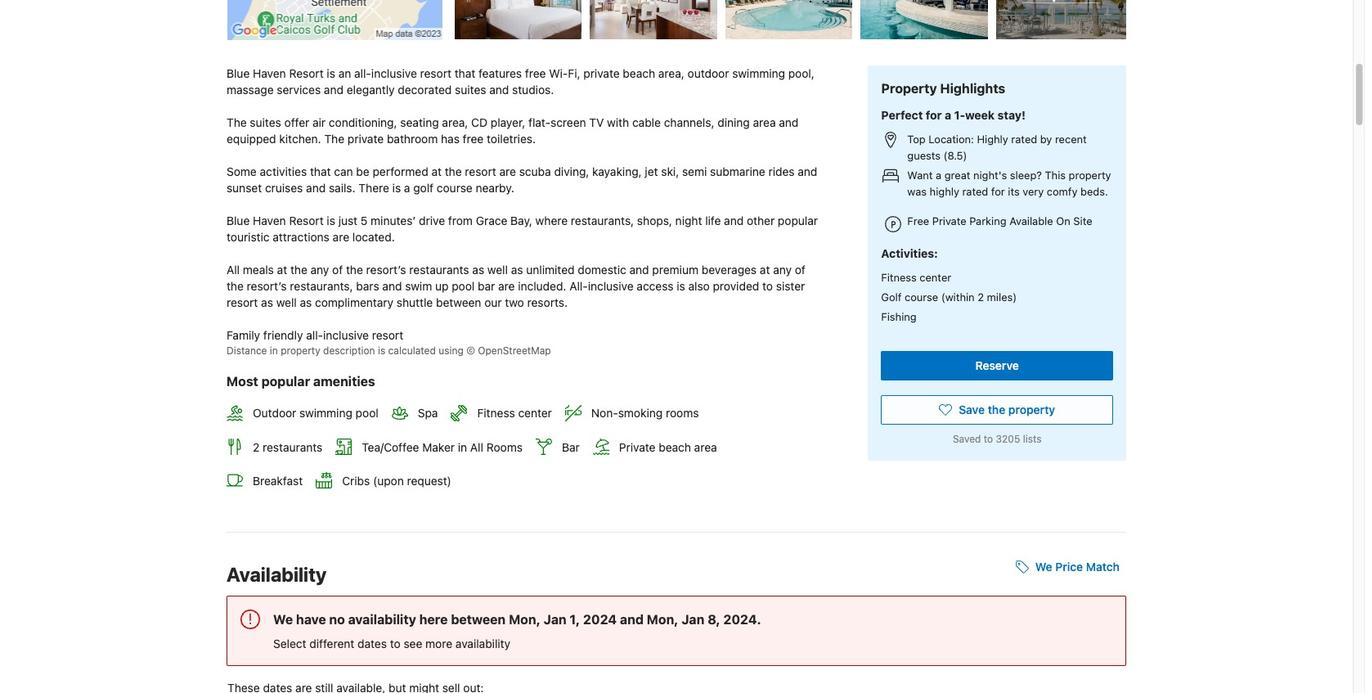 Task type: locate. For each thing, give the bounding box(es) containing it.
non-smoking rooms
[[592, 406, 699, 420]]

private
[[584, 66, 620, 80], [348, 132, 384, 146]]

0 horizontal spatial in
[[270, 345, 278, 357]]

the inside dropdown button
[[988, 403, 1006, 417]]

1 horizontal spatial restaurants,
[[571, 214, 634, 228]]

in right maker
[[458, 440, 467, 454]]

area down rooms
[[694, 440, 717, 454]]

rooms
[[487, 440, 523, 454]]

1 vertical spatial free
[[463, 132, 484, 146]]

1 vertical spatial between
[[451, 612, 506, 626]]

channels,
[[664, 115, 715, 129]]

want
[[908, 168, 933, 182]]

some
[[227, 165, 257, 178]]

0 vertical spatial restaurants
[[409, 263, 469, 277]]

1 horizontal spatial restaurants
[[409, 263, 469, 277]]

0 horizontal spatial private
[[619, 440, 656, 454]]

suites down features
[[455, 83, 487, 97]]

1 horizontal spatial course
[[905, 291, 939, 304]]

distance
[[227, 345, 267, 357]]

to left see
[[390, 636, 401, 650]]

0 horizontal spatial at
[[277, 263, 287, 277]]

well
[[488, 263, 508, 277], [276, 296, 297, 309]]

provided
[[713, 279, 760, 293]]

0 vertical spatial private
[[584, 66, 620, 80]]

0 vertical spatial we
[[1036, 559, 1053, 573]]

and right 2024
[[620, 612, 644, 626]]

to left sister
[[763, 279, 773, 293]]

swimming down amenities
[[300, 406, 353, 420]]

0 vertical spatial that
[[455, 66, 476, 80]]

property down friendly
[[281, 345, 321, 357]]

the down air
[[324, 132, 345, 146]]

property inside blue haven resort is an all-inclusive resort that features free wi-fi, private beach area, outdoor swimming pool, massage services and elegantly decorated suites and studios. the suites offer air conditioning, seating area, cd player, flat-screen tv with cable channels, dining area and equipped kitchen. the private bathroom has free toiletries. some activities that can be performed at the resort are scuba diving, kayaking, jet ski, semi submarine rides and sunset cruises and sails. there is a golf course nearby. blue haven resort is just 5 minutes' drive from grace bay, where restaurants, shops, night life and other popular touristic attractions are located. all meals at the any of the resort's restaurants as well as unlimited domestic and premium beverages at any of the resort's restaurants, bars and swim up pool bar are included. all-inclusive access is also provided to sister resort as well as complimentary shuttle between our two resorts. family friendly all-inclusive resort distance in property description is calculated using © openstreetmap
[[281, 345, 321, 357]]

property inside want a great night's sleep? this property was highly rated for its very comfy beds.
[[1069, 168, 1112, 182]]

a left golf
[[404, 181, 410, 195]]

fitness up the golf
[[882, 271, 917, 284]]

resort's up bars
[[366, 263, 406, 277]]

suites up the equipped
[[250, 115, 281, 129]]

2 down outdoor
[[253, 440, 260, 454]]

free
[[525, 66, 546, 80], [463, 132, 484, 146]]

inclusive up elegantly
[[371, 66, 417, 80]]

we for we have no availability here between mon, jan 1, 2024 and mon, jan 8, 2024.
[[273, 612, 293, 626]]

1 horizontal spatial rated
[[1012, 132, 1038, 146]]

0 horizontal spatial 2
[[253, 440, 260, 454]]

0 horizontal spatial popular
[[262, 374, 310, 389]]

the up the equipped
[[227, 115, 247, 129]]

1 horizontal spatial of
[[795, 263, 806, 277]]

0 horizontal spatial resort's
[[247, 279, 287, 293]]

rated left by at the right of the page
[[1012, 132, 1038, 146]]

0 vertical spatial all-
[[354, 66, 371, 80]]

swimming
[[733, 66, 786, 80], [300, 406, 353, 420]]

saved
[[953, 433, 982, 446]]

0 horizontal spatial of
[[332, 263, 343, 277]]

the right save
[[988, 403, 1006, 417]]

0 horizontal spatial restaurants,
[[290, 279, 353, 293]]

area,
[[659, 66, 685, 80], [442, 115, 468, 129]]

a up highly
[[936, 168, 942, 182]]

1 vertical spatial swimming
[[300, 406, 353, 420]]

resort up calculated
[[372, 328, 404, 342]]

0 vertical spatial area,
[[659, 66, 685, 80]]

most
[[227, 374, 258, 389]]

blue
[[227, 66, 250, 80], [227, 214, 250, 228]]

2 horizontal spatial at
[[760, 263, 770, 277]]

jan left 1,
[[544, 612, 567, 626]]

included.
[[518, 279, 567, 293]]

1 vertical spatial that
[[310, 165, 331, 178]]

0 horizontal spatial area
[[694, 440, 717, 454]]

0 horizontal spatial private
[[348, 132, 384, 146]]

2 mon, from the left
[[647, 612, 679, 626]]

1 vertical spatial beach
[[659, 440, 691, 454]]

restaurants
[[409, 263, 469, 277], [263, 440, 323, 454]]

haven up massage
[[253, 66, 286, 80]]

the
[[227, 115, 247, 129], [324, 132, 345, 146]]

restaurants up up
[[409, 263, 469, 277]]

1 horizontal spatial mon,
[[647, 612, 679, 626]]

fitness inside fitness center golf course (within 2 miles) fishing
[[882, 271, 917, 284]]

property
[[1069, 168, 1112, 182], [281, 345, 321, 357], [1009, 403, 1056, 417]]

two
[[505, 296, 524, 309]]

is left calculated
[[378, 345, 386, 357]]

between down up
[[436, 296, 482, 309]]

pool right up
[[452, 279, 475, 293]]

0 vertical spatial suites
[[455, 83, 487, 97]]

resort up services
[[289, 66, 324, 80]]

2 vertical spatial property
[[1009, 403, 1056, 417]]

area, left outdoor
[[659, 66, 685, 80]]

2 horizontal spatial inclusive
[[588, 279, 634, 293]]

0 vertical spatial area
[[753, 115, 776, 129]]

activities
[[260, 165, 307, 178]]

popular up outdoor
[[262, 374, 310, 389]]

the down meals
[[227, 279, 244, 293]]

0 horizontal spatial that
[[310, 165, 331, 178]]

and right rides
[[798, 165, 818, 178]]

property up beds.
[[1069, 168, 1112, 182]]

at right beverages
[[760, 263, 770, 277]]

at
[[432, 165, 442, 178], [277, 263, 287, 277], [760, 263, 770, 277]]

mon, left 1,
[[509, 612, 541, 626]]

any down attractions
[[311, 263, 329, 277]]

course right golf
[[437, 181, 473, 195]]

and up 'access'
[[630, 263, 649, 277]]

area right dining
[[753, 115, 776, 129]]

rated inside top location: highly rated by recent guests (8.5)
[[1012, 132, 1038, 146]]

beach up cable
[[623, 66, 656, 80]]

center for fitness center golf course (within 2 miles) fishing
[[920, 271, 952, 284]]

pool down amenities
[[356, 406, 379, 420]]

0 vertical spatial between
[[436, 296, 482, 309]]

0 horizontal spatial center
[[518, 406, 552, 420]]

1 vertical spatial haven
[[253, 214, 286, 228]]

fishing
[[882, 310, 917, 324]]

resorts.
[[527, 296, 568, 309]]

1 horizontal spatial any
[[773, 263, 792, 277]]

cable
[[633, 115, 661, 129]]

1 horizontal spatial property
[[1009, 403, 1056, 417]]

course inside blue haven resort is an all-inclusive resort that features free wi-fi, private beach area, outdoor swimming pool, massage services and elegantly decorated suites and studios. the suites offer air conditioning, seating area, cd player, flat-screen tv with cable channels, dining area and equipped kitchen. the private bathroom has free toiletries. some activities that can be performed at the resort are scuba diving, kayaking, jet ski, semi submarine rides and sunset cruises and sails. there is a golf course nearby. blue haven resort is just 5 minutes' drive from grace bay, where restaurants, shops, night life and other popular touristic attractions are located. all meals at the any of the resort's restaurants as well as unlimited domestic and premium beverages at any of the resort's restaurants, bars and swim up pool bar are included. all-inclusive access is also provided to sister resort as well as complimentary shuttle between our two resorts. family friendly all-inclusive resort distance in property description is calculated using © openstreetmap
[[437, 181, 473, 195]]

we price match button
[[1010, 552, 1127, 581]]

fitness center golf course (within 2 miles) fishing
[[882, 271, 1017, 324]]

resort up attractions
[[289, 214, 324, 228]]

popular right other
[[778, 214, 818, 228]]

resort up the family
[[227, 296, 258, 309]]

in
[[270, 345, 278, 357], [458, 440, 467, 454]]

lists
[[1023, 433, 1042, 446]]

private right fi,
[[584, 66, 620, 80]]

0 vertical spatial rated
[[1012, 132, 1038, 146]]

1 vertical spatial area
[[694, 440, 717, 454]]

for inside want a great night's sleep? this property was highly rated for its very comfy beds.
[[992, 185, 1005, 198]]

of up complimentary
[[332, 263, 343, 277]]

pool inside blue haven resort is an all-inclusive resort that features free wi-fi, private beach area, outdoor swimming pool, massage services and elegantly decorated suites and studios. the suites offer air conditioning, seating area, cd player, flat-screen tv with cable channels, dining area and equipped kitchen. the private bathroom has free toiletries. some activities that can be performed at the resort are scuba diving, kayaking, jet ski, semi submarine rides and sunset cruises and sails. there is a golf course nearby. blue haven resort is just 5 minutes' drive from grace bay, where restaurants, shops, night life and other popular touristic attractions are located. all meals at the any of the resort's restaurants as well as unlimited domestic and premium beverages at any of the resort's restaurants, bars and swim up pool bar are included. all-inclusive access is also provided to sister resort as well as complimentary shuttle between our two resorts. family friendly all-inclusive resort distance in property description is calculated using © openstreetmap
[[452, 279, 475, 293]]

suites
[[455, 83, 487, 97], [250, 115, 281, 129]]

are down just
[[333, 230, 349, 244]]

dining
[[718, 115, 750, 129]]

1 vertical spatial to
[[984, 433, 994, 446]]

fitness center
[[477, 406, 552, 420]]

and inside status
[[620, 612, 644, 626]]

a inside want a great night's sleep? this property was highly rated for its very comfy beds.
[[936, 168, 942, 182]]

free
[[908, 214, 930, 227]]

0 vertical spatial fitness
[[882, 271, 917, 284]]

we inside status
[[273, 612, 293, 626]]

blue up touristic
[[227, 214, 250, 228]]

1 horizontal spatial private
[[584, 66, 620, 80]]

0 vertical spatial availability
[[348, 612, 416, 626]]

0 horizontal spatial area,
[[442, 115, 468, 129]]

an
[[339, 66, 351, 80]]

bars
[[356, 279, 379, 293]]

private beach area
[[619, 440, 717, 454]]

equipped
[[227, 132, 276, 146]]

0 vertical spatial the
[[227, 115, 247, 129]]

haven up touristic
[[253, 214, 286, 228]]

0 vertical spatial property
[[1069, 168, 1112, 182]]

to left 3205
[[984, 433, 994, 446]]

for left 1-
[[926, 108, 942, 122]]

on
[[1057, 214, 1071, 227]]

any
[[311, 263, 329, 277], [773, 263, 792, 277]]

shops,
[[637, 214, 673, 228]]

all- right friendly
[[306, 328, 323, 342]]

0 horizontal spatial all
[[227, 263, 240, 277]]

of up sister
[[795, 263, 806, 277]]

at up golf
[[432, 165, 442, 178]]

1 vertical spatial rated
[[963, 185, 989, 198]]

1 horizontal spatial jan
[[682, 612, 705, 626]]

the down attractions
[[290, 263, 308, 277]]

are up nearby.
[[500, 165, 516, 178]]

just
[[339, 214, 358, 228]]

match
[[1087, 559, 1120, 573]]

0 horizontal spatial fitness
[[477, 406, 515, 420]]

semi
[[682, 165, 707, 178]]

touristic
[[227, 230, 270, 244]]

want a great night's sleep? this property was highly rated for its very comfy beds.
[[908, 168, 1112, 198]]

here
[[419, 612, 448, 626]]

0 vertical spatial resort
[[289, 66, 324, 80]]

attractions
[[273, 230, 330, 244]]

0 vertical spatial haven
[[253, 66, 286, 80]]

1 vertical spatial all
[[470, 440, 484, 454]]

any up sister
[[773, 263, 792, 277]]

swimming left 'pool,'
[[733, 66, 786, 80]]

mon, left 8, on the right
[[647, 612, 679, 626]]

sails.
[[329, 181, 356, 195]]

that left can
[[310, 165, 331, 178]]

0 vertical spatial all
[[227, 263, 240, 277]]

free down cd
[[463, 132, 484, 146]]

at right meals
[[277, 263, 287, 277]]

2 any from the left
[[773, 263, 792, 277]]

tea/coffee
[[362, 440, 419, 454]]

jan
[[544, 612, 567, 626], [682, 612, 705, 626]]

inclusive up description
[[323, 328, 369, 342]]

0 horizontal spatial we
[[273, 612, 293, 626]]

massage
[[227, 83, 274, 97]]

all left rooms
[[470, 440, 484, 454]]

private down conditioning,
[[348, 132, 384, 146]]

request)
[[407, 474, 452, 488]]

1 horizontal spatial that
[[455, 66, 476, 80]]

1 horizontal spatial the
[[324, 132, 345, 146]]

we inside dropdown button
[[1036, 559, 1053, 573]]

in inside blue haven resort is an all-inclusive resort that features free wi-fi, private beach area, outdoor swimming pool, massage services and elegantly decorated suites and studios. the suites offer air conditioning, seating area, cd player, flat-screen tv with cable channels, dining area and equipped kitchen. the private bathroom has free toiletries. some activities that can be performed at the resort are scuba diving, kayaking, jet ski, semi submarine rides and sunset cruises and sails. there is a golf course nearby. blue haven resort is just 5 minutes' drive from grace bay, where restaurants, shops, night life and other popular touristic attractions are located. all meals at the any of the resort's restaurants as well as unlimited domestic and premium beverages at any of the resort's restaurants, bars and swim up pool bar are included. all-inclusive access is also provided to sister resort as well as complimentary shuttle between our two resorts. family friendly all-inclusive resort distance in property description is calculated using © openstreetmap
[[270, 345, 278, 357]]

0 vertical spatial pool
[[452, 279, 475, 293]]

resort's down meals
[[247, 279, 287, 293]]

area
[[753, 115, 776, 129], [694, 440, 717, 454]]

and down an
[[324, 83, 344, 97]]

smoking
[[618, 406, 663, 420]]

0 vertical spatial 2
[[978, 291, 984, 304]]

between right here
[[451, 612, 506, 626]]

(within
[[942, 291, 975, 304]]

1 horizontal spatial 2
[[978, 291, 984, 304]]

0 vertical spatial well
[[488, 263, 508, 277]]

rated down the night's
[[963, 185, 989, 198]]

can
[[334, 165, 353, 178]]

sunset
[[227, 181, 262, 195]]

as down meals
[[261, 296, 273, 309]]

1 horizontal spatial beach
[[659, 440, 691, 454]]

center
[[920, 271, 952, 284], [518, 406, 552, 420]]

property up the lists
[[1009, 403, 1056, 417]]

0 horizontal spatial beach
[[623, 66, 656, 80]]

1 vertical spatial property
[[281, 345, 321, 357]]

and up rides
[[779, 115, 799, 129]]

using
[[439, 345, 464, 357]]

inclusive down the domestic
[[588, 279, 634, 293]]

fitness for fitness center
[[477, 406, 515, 420]]

is down premium
[[677, 279, 686, 293]]

are up 'two'
[[498, 279, 515, 293]]

1 haven from the top
[[253, 66, 286, 80]]

0 vertical spatial for
[[926, 108, 942, 122]]

2 left miles)
[[978, 291, 984, 304]]

(8.5)
[[944, 149, 968, 162]]

1 horizontal spatial a
[[936, 168, 942, 182]]

to inside blue haven resort is an all-inclusive resort that features free wi-fi, private beach area, outdoor swimming pool, massage services and elegantly decorated suites and studios. the suites offer air conditioning, seating area, cd player, flat-screen tv with cable channels, dining area and equipped kitchen. the private bathroom has free toiletries. some activities that can be performed at the resort are scuba diving, kayaking, jet ski, semi submarine rides and sunset cruises and sails. there is a golf course nearby. blue haven resort is just 5 minutes' drive from grace bay, where restaurants, shops, night life and other popular touristic attractions are located. all meals at the any of the resort's restaurants as well as unlimited domestic and premium beverages at any of the resort's restaurants, bars and swim up pool bar are included. all-inclusive access is also provided to sister resort as well as complimentary shuttle between our two resorts. family friendly all-inclusive resort distance in property description is calculated using © openstreetmap
[[763, 279, 773, 293]]

night's
[[974, 168, 1008, 182]]

bar
[[562, 440, 580, 454]]

1 vertical spatial resort's
[[247, 279, 287, 293]]

availability down we have no availability here between mon, jan 1, 2024 and mon, jan 8, 2024. on the bottom of the page
[[456, 636, 511, 650]]

0 horizontal spatial rated
[[963, 185, 989, 198]]

private
[[933, 214, 967, 227], [619, 440, 656, 454]]

this
[[1045, 168, 1066, 182]]

we left price
[[1036, 559, 1053, 573]]

restaurants, up complimentary
[[290, 279, 353, 293]]

for
[[926, 108, 942, 122], [992, 185, 1005, 198]]

0 horizontal spatial availability
[[348, 612, 416, 626]]

drive
[[419, 214, 445, 228]]

premium
[[653, 263, 699, 277]]

1 horizontal spatial for
[[992, 185, 1005, 198]]

availability
[[227, 563, 327, 586]]

0 horizontal spatial for
[[926, 108, 942, 122]]

guests
[[908, 149, 941, 162]]

well up bar
[[488, 263, 508, 277]]

0 vertical spatial center
[[920, 271, 952, 284]]

price
[[1056, 559, 1084, 573]]

1 horizontal spatial at
[[432, 165, 442, 178]]

0 horizontal spatial mon,
[[509, 612, 541, 626]]

private down smoking
[[619, 440, 656, 454]]

©
[[467, 345, 475, 357]]

swimming inside blue haven resort is an all-inclusive resort that features free wi-fi, private beach area, outdoor swimming pool, massage services and elegantly decorated suites and studios. the suites offer air conditioning, seating area, cd player, flat-screen tv with cable channels, dining area and equipped kitchen. the private bathroom has free toiletries. some activities that can be performed at the resort are scuba diving, kayaking, jet ski, semi submarine rides and sunset cruises and sails. there is a golf course nearby. blue haven resort is just 5 minutes' drive from grace bay, where restaurants, shops, night life and other popular touristic attractions are located. all meals at the any of the resort's restaurants as well as unlimited domestic and premium beverages at any of the resort's restaurants, bars and swim up pool bar are included. all-inclusive access is also provided to sister resort as well as complimentary shuttle between our two resorts. family friendly all-inclusive resort distance in property description is calculated using © openstreetmap
[[733, 66, 786, 80]]

1 mon, from the left
[[509, 612, 541, 626]]

2 horizontal spatial property
[[1069, 168, 1112, 182]]

1 vertical spatial in
[[458, 440, 467, 454]]

tea/coffee maker in all rooms
[[362, 440, 523, 454]]

0 horizontal spatial all-
[[306, 328, 323, 342]]

pool
[[452, 279, 475, 293], [356, 406, 379, 420]]

rooms
[[666, 406, 699, 420]]

jan left 8, on the right
[[682, 612, 705, 626]]

all-
[[570, 279, 588, 293]]

1 horizontal spatial fitness
[[882, 271, 917, 284]]

free up studios.
[[525, 66, 546, 80]]

center inside fitness center golf course (within 2 miles) fishing
[[920, 271, 952, 284]]

course up 'fishing'
[[905, 291, 939, 304]]

0 vertical spatial course
[[437, 181, 473, 195]]

we up select
[[273, 612, 293, 626]]

all inside blue haven resort is an all-inclusive resort that features free wi-fi, private beach area, outdoor swimming pool, massage services and elegantly decorated suites and studios. the suites offer air conditioning, seating area, cd player, flat-screen tv with cable channels, dining area and equipped kitchen. the private bathroom has free toiletries. some activities that can be performed at the resort are scuba diving, kayaking, jet ski, semi submarine rides and sunset cruises and sails. there is a golf course nearby. blue haven resort is just 5 minutes' drive from grace bay, where restaurants, shops, night life and other popular touristic attractions are located. all meals at the any of the resort's restaurants as well as unlimited domestic and premium beverages at any of the resort's restaurants, bars and swim up pool bar are included. all-inclusive access is also provided to sister resort as well as complimentary shuttle between our two resorts. family friendly all-inclusive resort distance in property description is calculated using © openstreetmap
[[227, 263, 240, 277]]

0 horizontal spatial suites
[[250, 115, 281, 129]]

2 inside fitness center golf course (within 2 miles) fishing
[[978, 291, 984, 304]]

with
[[607, 115, 629, 129]]

outdoor
[[688, 66, 730, 80]]

1 horizontal spatial availability
[[456, 636, 511, 650]]

1 vertical spatial we
[[273, 612, 293, 626]]

decorated
[[398, 83, 452, 97]]

have
[[296, 612, 326, 626]]

that left features
[[455, 66, 476, 80]]

course inside fitness center golf course (within 2 miles) fishing
[[905, 291, 939, 304]]

in down friendly
[[270, 345, 278, 357]]

availability up "select different dates to see more availability"
[[348, 612, 416, 626]]

0 vertical spatial beach
[[623, 66, 656, 80]]

area, up the has
[[442, 115, 468, 129]]

2 blue from the top
[[227, 214, 250, 228]]

2 vertical spatial to
[[390, 636, 401, 650]]

1 horizontal spatial all-
[[354, 66, 371, 80]]

1 horizontal spatial inclusive
[[371, 66, 417, 80]]

restaurants, up the domestic
[[571, 214, 634, 228]]

fitness up rooms
[[477, 406, 515, 420]]

pool,
[[789, 66, 815, 80]]

0 vertical spatial restaurants,
[[571, 214, 634, 228]]

are
[[500, 165, 516, 178], [333, 230, 349, 244], [498, 279, 515, 293]]

all- right an
[[354, 66, 371, 80]]



Task type: describe. For each thing, give the bounding box(es) containing it.
the up bars
[[346, 263, 363, 277]]

1 horizontal spatial all
[[470, 440, 484, 454]]

2 vertical spatial are
[[498, 279, 515, 293]]

1 of from the left
[[332, 263, 343, 277]]

property inside dropdown button
[[1009, 403, 1056, 417]]

0 vertical spatial free
[[525, 66, 546, 80]]

0 horizontal spatial inclusive
[[323, 328, 369, 342]]

bay,
[[511, 214, 533, 228]]

8,
[[708, 612, 721, 626]]

2 of from the left
[[795, 263, 806, 277]]

also
[[689, 279, 710, 293]]

we price match
[[1036, 559, 1120, 573]]

our
[[485, 296, 502, 309]]

family
[[227, 328, 260, 342]]

grace
[[476, 214, 508, 228]]

recent
[[1056, 132, 1087, 146]]

property
[[882, 81, 938, 96]]

we have no availability here between mon, jan 1, 2024 and mon, jan 8, 2024.
[[273, 612, 761, 626]]

between inside status
[[451, 612, 506, 626]]

2 resort from the top
[[289, 214, 324, 228]]

1 horizontal spatial in
[[458, 440, 467, 454]]

fitness for fitness center golf course (within 2 miles) fishing
[[882, 271, 917, 284]]

1 blue from the top
[[227, 66, 250, 80]]

comfy
[[1047, 185, 1078, 198]]

2 haven from the top
[[253, 214, 286, 228]]

great
[[945, 168, 971, 182]]

submarine
[[710, 165, 766, 178]]

1 vertical spatial area,
[[442, 115, 468, 129]]

amenities
[[313, 374, 375, 389]]

see
[[404, 636, 423, 650]]

highly
[[977, 132, 1009, 146]]

stay!
[[998, 108, 1026, 122]]

flat-
[[529, 115, 551, 129]]

0 horizontal spatial the
[[227, 115, 247, 129]]

fi,
[[568, 66, 581, 80]]

restaurants inside blue haven resort is an all-inclusive resort that features free wi-fi, private beach area, outdoor swimming pool, massage services and elegantly decorated suites and studios. the suites offer air conditioning, seating area, cd player, flat-screen tv with cable channels, dining area and equipped kitchen. the private bathroom has free toiletries. some activities that can be performed at the resort are scuba diving, kayaking, jet ski, semi submarine rides and sunset cruises and sails. there is a golf course nearby. blue haven resort is just 5 minutes' drive from grace bay, where restaurants, shops, night life and other popular touristic attractions are located. all meals at the any of the resort's restaurants as well as unlimited domestic and premium beverages at any of the resort's restaurants, bars and swim up pool bar are included. all-inclusive access is also provided to sister resort as well as complimentary shuttle between our two resorts. family friendly all-inclusive resort distance in property description is calculated using © openstreetmap
[[409, 263, 469, 277]]

golf
[[882, 291, 902, 304]]

save the property button
[[882, 396, 1114, 425]]

2 horizontal spatial to
[[984, 433, 994, 446]]

kitchen.
[[279, 132, 321, 146]]

2 horizontal spatial a
[[945, 108, 952, 122]]

1 vertical spatial restaurants
[[263, 440, 323, 454]]

property highlights
[[882, 81, 1006, 96]]

nearby.
[[476, 181, 515, 195]]

and right bars
[[383, 279, 402, 293]]

blue haven resort is an all-inclusive resort that features free wi-fi, private beach area, outdoor swimming pool, massage services and elegantly decorated suites and studios. the suites offer air conditioning, seating area, cd player, flat-screen tv with cable channels, dining area and equipped kitchen. the private bathroom has free toiletries. some activities that can be performed at the resort are scuba diving, kayaking, jet ski, semi submarine rides and sunset cruises and sails. there is a golf course nearby. blue haven resort is just 5 minutes' drive from grace bay, where restaurants, shops, night life and other popular touristic attractions are located. all meals at the any of the resort's restaurants as well as unlimited domestic and premium beverages at any of the resort's restaurants, bars and swim up pool bar are included. all-inclusive access is also provided to sister resort as well as complimentary shuttle between our two resorts. family friendly all-inclusive resort distance in property description is calculated using © openstreetmap
[[227, 66, 821, 357]]

1 vertical spatial the
[[324, 132, 345, 146]]

different
[[310, 636, 355, 650]]

2 jan from the left
[[682, 612, 705, 626]]

select
[[273, 636, 307, 650]]

0 vertical spatial are
[[500, 165, 516, 178]]

toiletries.
[[487, 132, 536, 146]]

0 horizontal spatial free
[[463, 132, 484, 146]]

0 vertical spatial inclusive
[[371, 66, 417, 80]]

the down the has
[[445, 165, 462, 178]]

and left sails. at the left top of the page
[[306, 181, 326, 195]]

1,
[[570, 612, 580, 626]]

1 horizontal spatial area,
[[659, 66, 685, 80]]

miles)
[[987, 291, 1017, 304]]

calculated
[[388, 345, 436, 357]]

as up bar
[[472, 263, 485, 277]]

week
[[966, 108, 995, 122]]

from
[[448, 214, 473, 228]]

1 resort from the top
[[289, 66, 324, 80]]

wi-
[[549, 66, 568, 80]]

player,
[[491, 115, 526, 129]]

cribs
[[342, 474, 370, 488]]

openstreetmap
[[478, 345, 551, 357]]

maker
[[422, 440, 455, 454]]

is down performed at the top left of the page
[[393, 181, 401, 195]]

1 horizontal spatial resort's
[[366, 263, 406, 277]]

resort up nearby.
[[465, 165, 497, 178]]

1-
[[955, 108, 966, 122]]

1 vertical spatial suites
[[250, 115, 281, 129]]

beach inside blue haven resort is an all-inclusive resort that features free wi-fi, private beach area, outdoor swimming pool, massage services and elegantly decorated suites and studios. the suites offer air conditioning, seating area, cd player, flat-screen tv with cable channels, dining area and equipped kitchen. the private bathroom has free toiletries. some activities that can be performed at the resort are scuba diving, kayaking, jet ski, semi submarine rides and sunset cruises and sails. there is a golf course nearby. blue haven resort is just 5 minutes' drive from grace bay, where restaurants, shops, night life and other popular touristic attractions are located. all meals at the any of the resort's restaurants as well as unlimited domestic and premium beverages at any of the resort's restaurants, bars and swim up pool bar are included. all-inclusive access is also provided to sister resort as well as complimentary shuttle between our two resorts. family friendly all-inclusive resort distance in property description is calculated using © openstreetmap
[[623, 66, 656, 80]]

dates
[[358, 636, 387, 650]]

1 vertical spatial are
[[333, 230, 349, 244]]

up
[[435, 279, 449, 293]]

1 vertical spatial private
[[348, 132, 384, 146]]

1 any from the left
[[311, 263, 329, 277]]

is left an
[[327, 66, 335, 80]]

2 restaurants
[[253, 440, 323, 454]]

free private parking available on site
[[908, 214, 1093, 227]]

1 jan from the left
[[544, 612, 567, 626]]

saved to 3205 lists
[[953, 433, 1042, 446]]

reserve button
[[882, 351, 1114, 381]]

beverages
[[702, 263, 757, 277]]

available
[[1010, 214, 1054, 227]]

by
[[1041, 132, 1053, 146]]

popular inside blue haven resort is an all-inclusive resort that features free wi-fi, private beach area, outdoor swimming pool, massage services and elegantly decorated suites and studios. the suites offer air conditioning, seating area, cd player, flat-screen tv with cable channels, dining area and equipped kitchen. the private bathroom has free toiletries. some activities that can be performed at the resort are scuba diving, kayaking, jet ski, semi submarine rides and sunset cruises and sails. there is a golf course nearby. blue haven resort is just 5 minutes' drive from grace bay, where restaurants, shops, night life and other popular touristic attractions are located. all meals at the any of the resort's restaurants as well as unlimited domestic and premium beverages at any of the resort's restaurants, bars and swim up pool bar are included. all-inclusive access is also provided to sister resort as well as complimentary shuttle between our two resorts. family friendly all-inclusive resort distance in property description is calculated using © openstreetmap
[[778, 214, 818, 228]]

seating
[[400, 115, 439, 129]]

we have no availability here between mon, jan 1, 2024 and mon, jan 8, 2024. status
[[227, 595, 1127, 666]]

rides
[[769, 165, 795, 178]]

1 vertical spatial popular
[[262, 374, 310, 389]]

offer
[[284, 115, 310, 129]]

and down features
[[490, 83, 509, 97]]

0 horizontal spatial well
[[276, 296, 297, 309]]

is left just
[[327, 214, 335, 228]]

1 horizontal spatial private
[[933, 214, 967, 227]]

no
[[329, 612, 345, 626]]

very
[[1023, 185, 1044, 198]]

sister
[[776, 279, 805, 293]]

a inside blue haven resort is an all-inclusive resort that features free wi-fi, private beach area, outdoor swimming pool, massage services and elegantly decorated suites and studios. the suites offer air conditioning, seating area, cd player, flat-screen tv with cable channels, dining area and equipped kitchen. the private bathroom has free toiletries. some activities that can be performed at the resort are scuba diving, kayaking, jet ski, semi submarine rides and sunset cruises and sails. there is a golf course nearby. blue haven resort is just 5 minutes' drive from grace bay, where restaurants, shops, night life and other popular touristic attractions are located. all meals at the any of the resort's restaurants as well as unlimited domestic and premium beverages at any of the resort's restaurants, bars and swim up pool bar are included. all-inclusive access is also provided to sister resort as well as complimentary shuttle between our two resorts. family friendly all-inclusive resort distance in property description is calculated using © openstreetmap
[[404, 181, 410, 195]]

swim
[[405, 279, 432, 293]]

1 vertical spatial availability
[[456, 636, 511, 650]]

night
[[676, 214, 702, 228]]

non-
[[592, 406, 618, 420]]

rated inside want a great night's sleep? this property was highly rated for its very comfy beds.
[[963, 185, 989, 198]]

other
[[747, 214, 775, 228]]

0 horizontal spatial pool
[[356, 406, 379, 420]]

air
[[313, 115, 326, 129]]

between inside blue haven resort is an all-inclusive resort that features free wi-fi, private beach area, outdoor swimming pool, massage services and elegantly decorated suites and studios. the suites offer air conditioning, seating area, cd player, flat-screen tv with cable channels, dining area and equipped kitchen. the private bathroom has free toiletries. some activities that can be performed at the resort are scuba diving, kayaking, jet ski, semi submarine rides and sunset cruises and sails. there is a golf course nearby. blue haven resort is just 5 minutes' drive from grace bay, where restaurants, shops, night life and other popular touristic attractions are located. all meals at the any of the resort's restaurants as well as unlimited domestic and premium beverages at any of the resort's restaurants, bars and swim up pool bar are included. all-inclusive access is also provided to sister resort as well as complimentary shuttle between our two resorts. family friendly all-inclusive resort distance in property description is calculated using © openstreetmap
[[436, 296, 482, 309]]

area inside blue haven resort is an all-inclusive resort that features free wi-fi, private beach area, outdoor swimming pool, massage services and elegantly decorated suites and studios. the suites offer air conditioning, seating area, cd player, flat-screen tv with cable channels, dining area and equipped kitchen. the private bathroom has free toiletries. some activities that can be performed at the resort are scuba diving, kayaking, jet ski, semi submarine rides and sunset cruises and sails. there is a golf course nearby. blue haven resort is just 5 minutes' drive from grace bay, where restaurants, shops, night life and other popular touristic attractions are located. all meals at the any of the resort's restaurants as well as unlimited domestic and premium beverages at any of the resort's restaurants, bars and swim up pool bar are included. all-inclusive access is also provided to sister resort as well as complimentary shuttle between our two resorts. family friendly all-inclusive resort distance in property description is calculated using © openstreetmap
[[753, 115, 776, 129]]

we for we price match
[[1036, 559, 1053, 573]]

as up friendly
[[300, 296, 312, 309]]

and right the life
[[724, 214, 744, 228]]

services
[[277, 83, 321, 97]]

to inside "we have no availability here between mon, jan 1, 2024 and mon, jan 8, 2024." status
[[390, 636, 401, 650]]

jet
[[645, 165, 658, 178]]

be
[[356, 165, 370, 178]]

located.
[[353, 230, 395, 244]]

sleep?
[[1010, 168, 1042, 182]]

center for fitness center
[[518, 406, 552, 420]]

ski,
[[661, 165, 679, 178]]

highly
[[930, 185, 960, 198]]

has
[[441, 132, 460, 146]]

resort up decorated
[[420, 66, 452, 80]]

domestic
[[578, 263, 627, 277]]

as up 'included.'
[[511, 263, 523, 277]]

highlights
[[941, 81, 1006, 96]]

1 horizontal spatial well
[[488, 263, 508, 277]]

friendly
[[263, 328, 303, 342]]

access
[[637, 279, 674, 293]]

activities:
[[882, 247, 939, 261]]

1 vertical spatial inclusive
[[588, 279, 634, 293]]

1 vertical spatial all-
[[306, 328, 323, 342]]

0 horizontal spatial swimming
[[300, 406, 353, 420]]

diving,
[[554, 165, 590, 178]]



Task type: vqa. For each thing, say whether or not it's contained in the screenshot.
topmost Beach
yes



